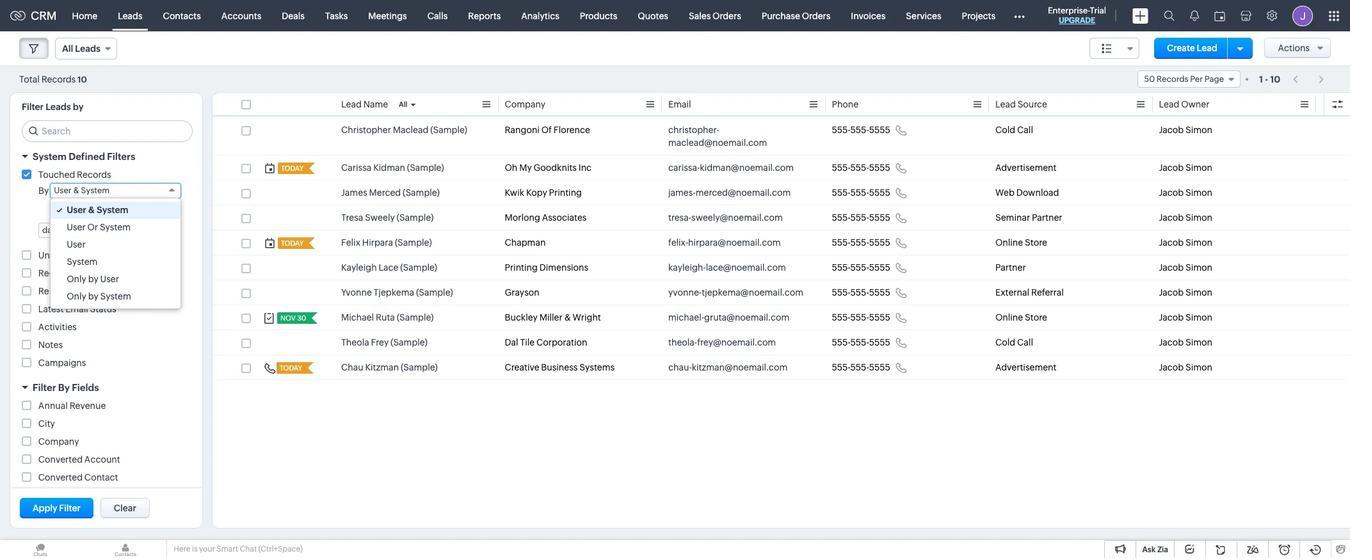 Task type: locate. For each thing, give the bounding box(es) containing it.
lead left name
[[341, 99, 362, 110]]

online store down external referral at the bottom right of the page
[[996, 313, 1048, 323]]

ask zia
[[1143, 546, 1169, 555]]

10 5555 from the top
[[870, 362, 891, 373]]

system up touched
[[33, 151, 67, 162]]

contacts
[[163, 11, 201, 21]]

christopher maclead (sample)
[[341, 125, 467, 135]]

10 right -
[[1271, 74, 1281, 84]]

leads down total records 10
[[46, 102, 71, 112]]

list box
[[51, 199, 181, 309]]

michael-gruta@noemail.com
[[669, 313, 790, 323]]

9 555-555-5555 from the top
[[832, 338, 891, 348]]

lead
[[1197, 43, 1218, 53], [341, 99, 362, 110], [996, 99, 1016, 110], [1160, 99, 1180, 110]]

chau kitzman (sample) link
[[341, 361, 438, 374]]

1 vertical spatial online
[[996, 313, 1024, 323]]

purchase
[[762, 11, 800, 21]]

only up related records action
[[67, 274, 86, 284]]

1 vertical spatial &
[[88, 205, 95, 215]]

apply filter button
[[20, 498, 93, 519]]

home
[[72, 11, 97, 21]]

(sample) for chau kitzman (sample)
[[401, 362, 438, 373]]

0 horizontal spatial action
[[70, 268, 98, 279]]

0 vertical spatial advertisement
[[996, 163, 1057, 173]]

1 vertical spatial leads
[[46, 102, 71, 112]]

printing
[[549, 188, 582, 198], [505, 263, 538, 273]]

1 vertical spatial partner
[[996, 263, 1026, 273]]

kopy
[[526, 188, 547, 198]]

2 call from the top
[[1018, 338, 1034, 348]]

online store for gruta@noemail.com
[[996, 313, 1048, 323]]

kitzman
[[365, 362, 399, 373]]

8 simon from the top
[[1186, 313, 1213, 323]]

1 advertisement from the top
[[996, 163, 1057, 173]]

0 vertical spatial action
[[70, 268, 98, 279]]

navigation
[[1287, 70, 1331, 88]]

(sample) for james merced (sample)
[[403, 188, 440, 198]]

1 vertical spatial email
[[65, 304, 88, 314]]

1 vertical spatial cold call
[[996, 338, 1034, 348]]

1 - 10
[[1260, 74, 1281, 84]]

3 jacob simon from the top
[[1160, 188, 1213, 198]]

0 vertical spatial today link
[[278, 163, 305, 174]]

phone
[[832, 99, 859, 110]]

(sample) right kidman
[[407, 163, 444, 173]]

filter up annual
[[33, 382, 56, 393]]

analytics
[[521, 11, 560, 21]]

1 vertical spatial call
[[1018, 338, 1034, 348]]

user inside "option"
[[67, 222, 86, 232]]

tjepkema
[[374, 288, 414, 298]]

lead for lead owner
[[1160, 99, 1180, 110]]

partner down the download
[[1032, 213, 1063, 223]]

0 horizontal spatial orders
[[713, 11, 741, 21]]

user for user
[[67, 240, 86, 250]]

filter right apply
[[59, 503, 81, 514]]

1 vertical spatial online store
[[996, 313, 1048, 323]]

0 vertical spatial cold
[[996, 125, 1016, 135]]

by up annual revenue
[[58, 382, 70, 393]]

1 vertical spatial advertisement
[[996, 362, 1057, 373]]

0 vertical spatial only
[[67, 274, 86, 284]]

(sample) right maclead
[[430, 125, 467, 135]]

1 horizontal spatial partner
[[1032, 213, 1063, 223]]

carissa kidman (sample) link
[[341, 161, 444, 174]]

0 horizontal spatial &
[[73, 186, 79, 195]]

filter
[[22, 102, 44, 112], [33, 382, 56, 393], [59, 503, 81, 514]]

cold call for christopher- maclead@noemail.com
[[996, 125, 1034, 135]]

0 vertical spatial filter
[[22, 102, 44, 112]]

(sample) right lace
[[400, 263, 437, 273]]

0 vertical spatial today
[[281, 165, 304, 172]]

user option
[[51, 236, 181, 254]]

converted down converted account
[[38, 473, 83, 483]]

0 vertical spatial leads
[[118, 11, 143, 21]]

6 jacob from the top
[[1160, 263, 1184, 273]]

(sample) for theola frey (sample)
[[391, 338, 428, 348]]

(sample) down james merced (sample) link
[[397, 213, 434, 223]]

crm link
[[10, 9, 57, 22]]

user down by user & system
[[67, 205, 86, 215]]

1 converted from the top
[[38, 455, 83, 465]]

1 jacob from the top
[[1160, 125, 1184, 135]]

only up latest email status
[[67, 291, 86, 302]]

michael ruta (sample) link
[[341, 311, 434, 324]]

system up user or system "option"
[[97, 205, 128, 215]]

2 vertical spatial by
[[88, 291, 98, 302]]

3 5555 from the top
[[870, 188, 891, 198]]

& inside by user & system
[[73, 186, 79, 195]]

cold for christopher- maclead@noemail.com
[[996, 125, 1016, 135]]

1 only from the top
[[67, 274, 86, 284]]

3 jacob from the top
[[1160, 188, 1184, 198]]

system inside "option"
[[100, 222, 131, 232]]

1 cold from the top
[[996, 125, 1016, 135]]

User & System field
[[50, 183, 181, 199]]

store down external referral at the bottom right of the page
[[1025, 313, 1048, 323]]

call for christopher- maclead@noemail.com
[[1018, 125, 1034, 135]]

create
[[1168, 43, 1196, 53]]

converted for converted account
[[38, 455, 83, 465]]

2 vertical spatial &
[[565, 313, 571, 323]]

lead right create at the right of page
[[1197, 43, 1218, 53]]

0 vertical spatial store
[[1025, 238, 1048, 248]]

2 online store from the top
[[996, 313, 1048, 323]]

sweely
[[365, 213, 395, 223]]

online store down the seminar partner
[[996, 238, 1048, 248]]

kidman
[[373, 163, 405, 173]]

1 horizontal spatial 10
[[1271, 74, 1281, 84]]

filter inside dropdown button
[[33, 382, 56, 393]]

corporation
[[537, 338, 588, 348]]

0 vertical spatial company
[[505, 99, 546, 110]]

7 jacob from the top
[[1160, 288, 1184, 298]]

records up only by user on the left of page
[[87, 250, 121, 261]]

chau-kitzman@noemail.com
[[669, 362, 788, 373]]

printing up associates on the top of the page
[[549, 188, 582, 198]]

touched
[[38, 170, 75, 180]]

total records 10
[[19, 74, 87, 84]]

filter down total
[[22, 102, 44, 112]]

contacts image
[[85, 541, 166, 558]]

10 for 1 - 10
[[1271, 74, 1281, 84]]

system up user & system
[[81, 186, 110, 195]]

1 vertical spatial by
[[58, 382, 70, 393]]

& down touched records
[[73, 186, 79, 195]]

2 horizontal spatial &
[[565, 313, 571, 323]]

nov
[[281, 314, 296, 322]]

email
[[669, 99, 691, 110], [65, 304, 88, 314]]

0 vertical spatial by
[[38, 186, 49, 196]]

theola frey (sample) link
[[341, 336, 428, 349]]

9 jacob simon from the top
[[1160, 338, 1213, 348]]

store
[[1025, 238, 1048, 248], [1025, 313, 1048, 323]]

1 vertical spatial today link
[[278, 238, 305, 249]]

by down total records 10
[[73, 102, 84, 112]]

system down user & system option
[[100, 222, 131, 232]]

tile
[[520, 338, 535, 348]]

1 horizontal spatial orders
[[802, 11, 831, 21]]

records for total
[[41, 74, 76, 84]]

advertisement for kitzman@noemail.com
[[996, 362, 1057, 373]]

cold call down 'lead source'
[[996, 125, 1034, 135]]

by up 'status'
[[88, 291, 98, 302]]

by
[[73, 102, 84, 112], [88, 274, 98, 284], [88, 291, 98, 302]]

0 vertical spatial by
[[73, 102, 84, 112]]

6 5555 from the top
[[870, 263, 891, 273]]

10 up filter leads by
[[78, 75, 87, 84]]

kayleigh-
[[669, 263, 706, 273]]

records for untouched
[[87, 250, 121, 261]]

apply filter
[[33, 503, 81, 514]]

seminar
[[996, 213, 1031, 223]]

by down touched
[[38, 186, 49, 196]]

2 orders from the left
[[802, 11, 831, 21]]

1 vertical spatial only
[[67, 291, 86, 302]]

1 horizontal spatial printing
[[549, 188, 582, 198]]

enterprise-trial upgrade
[[1048, 6, 1107, 25]]

james merced (sample) link
[[341, 186, 440, 199]]

records down only by user on the left of page
[[72, 286, 106, 297]]

1 horizontal spatial action
[[108, 286, 136, 297]]

1 vertical spatial company
[[38, 437, 79, 447]]

& for buckley
[[565, 313, 571, 323]]

1 horizontal spatial by
[[58, 382, 70, 393]]

0 vertical spatial call
[[1018, 125, 1034, 135]]

call down external referral at the bottom right of the page
[[1018, 338, 1034, 348]]

kidman@noemail.com
[[700, 163, 794, 173]]

system
[[33, 151, 67, 162], [81, 186, 110, 195], [97, 205, 128, 215], [100, 222, 131, 232], [67, 257, 98, 267], [100, 291, 131, 302]]

email down related records action
[[65, 304, 88, 314]]

4 jacob simon from the top
[[1160, 213, 1213, 223]]

1 online store from the top
[[996, 238, 1048, 248]]

& inside option
[[88, 205, 95, 215]]

1 cold call from the top
[[996, 125, 1034, 135]]

user
[[54, 186, 71, 195], [67, 205, 86, 215], [67, 222, 86, 232], [67, 240, 86, 250], [100, 274, 119, 284]]

online store
[[996, 238, 1048, 248], [996, 313, 1048, 323]]

cold call down external
[[996, 338, 1034, 348]]

(sample) up kayleigh lace (sample)
[[395, 238, 432, 248]]

0 horizontal spatial email
[[65, 304, 88, 314]]

4 555-555-5555 from the top
[[832, 213, 891, 223]]

555-
[[832, 125, 851, 135], [851, 125, 870, 135], [832, 163, 851, 173], [851, 163, 870, 173], [832, 188, 851, 198], [851, 188, 870, 198], [832, 213, 851, 223], [851, 213, 870, 223], [832, 238, 851, 248], [851, 238, 870, 248], [832, 263, 851, 273], [851, 263, 870, 273], [832, 288, 851, 298], [851, 288, 870, 298], [832, 313, 851, 323], [851, 313, 870, 323], [832, 338, 851, 348], [851, 338, 870, 348], [832, 362, 851, 373], [851, 362, 870, 373]]

company down city
[[38, 437, 79, 447]]

1 orders from the left
[[713, 11, 741, 21]]

row group
[[213, 118, 1351, 380]]

morlong associates
[[505, 213, 587, 223]]

(sample) for yvonne tjepkema (sample)
[[416, 288, 453, 298]]

& up or
[[88, 205, 95, 215]]

maclead
[[393, 125, 429, 135]]

invoices
[[851, 11, 886, 21]]

(sample) right kitzman
[[401, 362, 438, 373]]

1 online from the top
[[996, 238, 1024, 248]]

gruta@noemail.com
[[705, 313, 790, 323]]

user up untouched records
[[67, 240, 86, 250]]

today link for felix
[[278, 238, 305, 249]]

store for michael-gruta@noemail.com
[[1025, 313, 1048, 323]]

action up 'status'
[[108, 286, 136, 297]]

online for michael-gruta@noemail.com
[[996, 313, 1024, 323]]

10 inside total records 10
[[78, 75, 87, 84]]

orders for purchase orders
[[802, 11, 831, 21]]

1 vertical spatial converted
[[38, 473, 83, 483]]

today link for chau
[[277, 362, 304, 374]]

& right miller
[[565, 313, 571, 323]]

user for user or system
[[67, 222, 86, 232]]

system option
[[51, 254, 181, 271]]

2 vertical spatial today
[[280, 364, 302, 372]]

system inside option
[[67, 257, 98, 267]]

company up rangoni
[[505, 99, 546, 110]]

services link
[[896, 0, 952, 31]]

yvonne
[[341, 288, 372, 298]]

2 cold from the top
[[996, 338, 1016, 348]]

grayson
[[505, 288, 540, 298]]

0 horizontal spatial 10
[[78, 75, 87, 84]]

7 jacob simon from the top
[[1160, 288, 1213, 298]]

dal tile corporation
[[505, 338, 588, 348]]

cold
[[996, 125, 1016, 135], [996, 338, 1016, 348]]

call down 'lead source'
[[1018, 125, 1034, 135]]

lead left source
[[996, 99, 1016, 110]]

advertisement for kidman@noemail.com
[[996, 163, 1057, 173]]

(sample) right ruta
[[397, 313, 434, 323]]

1 vertical spatial filter
[[33, 382, 56, 393]]

5 555-555-5555 from the top
[[832, 238, 891, 248]]

6 555-555-5555 from the top
[[832, 263, 891, 273]]

2 cold call from the top
[[996, 338, 1034, 348]]

advertisement
[[996, 163, 1057, 173], [996, 362, 1057, 373]]

0 horizontal spatial printing
[[505, 263, 538, 273]]

user & system
[[67, 205, 128, 215]]

by for user
[[88, 274, 98, 284]]

zia
[[1158, 546, 1169, 555]]

0 vertical spatial email
[[669, 99, 691, 110]]

10 555-555-5555 from the top
[[832, 362, 891, 373]]

external
[[996, 288, 1030, 298]]

online for felix-hirpara@noemail.com
[[996, 238, 1024, 248]]

user down system option
[[100, 274, 119, 284]]

user down touched
[[54, 186, 71, 195]]

lead left owner
[[1160, 99, 1180, 110]]

0 vertical spatial online store
[[996, 238, 1048, 248]]

purchase orders link
[[752, 0, 841, 31]]

system up the record action
[[67, 257, 98, 267]]

& inside row group
[[565, 313, 571, 323]]

christopher- maclead@noemail.com link
[[669, 124, 807, 149]]

cold for theola-frey@noemail.com
[[996, 338, 1016, 348]]

chau
[[341, 362, 364, 373]]

1 store from the top
[[1025, 238, 1048, 248]]

1 vertical spatial cold
[[996, 338, 1016, 348]]

james merced (sample)
[[341, 188, 440, 198]]

(sample) right tjepkema
[[416, 288, 453, 298]]

1 5555 from the top
[[870, 125, 891, 135]]

printing up grayson
[[505, 263, 538, 273]]

1 horizontal spatial &
[[88, 205, 95, 215]]

james
[[341, 188, 367, 198]]

0 vertical spatial converted
[[38, 455, 83, 465]]

carissa-kidman@noemail.com link
[[669, 161, 794, 174]]

records up filter leads by
[[41, 74, 76, 84]]

0 horizontal spatial leads
[[46, 102, 71, 112]]

felix-hirpara@noemail.com link
[[669, 236, 781, 249]]

merced
[[369, 188, 401, 198]]

1 call from the top
[[1018, 125, 1034, 135]]

account
[[84, 455, 120, 465]]

rangoni of florence
[[505, 125, 590, 135]]

converted contact
[[38, 473, 118, 483]]

analytics link
[[511, 0, 570, 31]]

2 online from the top
[[996, 313, 1024, 323]]

2 vertical spatial today link
[[277, 362, 304, 374]]

1 jacob simon from the top
[[1160, 125, 1213, 135]]

(sample) for kayleigh lace (sample)
[[400, 263, 437, 273]]

2 advertisement from the top
[[996, 362, 1057, 373]]

user inside "option"
[[67, 240, 86, 250]]

0 vertical spatial partner
[[1032, 213, 1063, 223]]

2 only from the top
[[67, 291, 86, 302]]

(sample) right merced
[[403, 188, 440, 198]]

(sample) right frey at the left of the page
[[391, 338, 428, 348]]

systems
[[580, 362, 615, 373]]

call
[[1018, 125, 1034, 135], [1018, 338, 1034, 348]]

orders for sales orders
[[713, 11, 741, 21]]

records for related
[[72, 286, 106, 297]]

1 555-555-5555 from the top
[[832, 125, 891, 135]]

user left or
[[67, 222, 86, 232]]

only for only by user
[[67, 274, 86, 284]]

(sample) inside 'link'
[[391, 338, 428, 348]]

1 vertical spatial today
[[281, 240, 304, 247]]

today for felix hirpara (sample)
[[281, 240, 304, 247]]

only by user option
[[51, 271, 181, 288]]

1 vertical spatial by
[[88, 274, 98, 284]]

2 store from the top
[[1025, 313, 1048, 323]]

orders right purchase
[[802, 11, 831, 21]]

leads right home link
[[118, 11, 143, 21]]

1 horizontal spatial company
[[505, 99, 546, 110]]

cold down 'lead source'
[[996, 125, 1016, 135]]

list box containing user & system
[[51, 199, 181, 309]]

1 vertical spatial action
[[108, 286, 136, 297]]

cold down external
[[996, 338, 1016, 348]]

3 simon from the top
[[1186, 188, 1213, 198]]

2 converted from the top
[[38, 473, 83, 483]]

records down defined
[[77, 170, 111, 180]]

by up related records action
[[88, 274, 98, 284]]

chau-
[[669, 362, 692, 373]]

2 vertical spatial filter
[[59, 503, 81, 514]]

online down seminar
[[996, 238, 1024, 248]]

5 5555 from the top
[[870, 238, 891, 248]]

felix
[[341, 238, 361, 248]]

(sample) for carissa kidman (sample)
[[407, 163, 444, 173]]

source
[[1018, 99, 1048, 110]]

online down external
[[996, 313, 1024, 323]]

chat
[[240, 545, 257, 554]]

0 vertical spatial cold call
[[996, 125, 1034, 135]]

0 horizontal spatial by
[[38, 186, 49, 196]]

(sample) for tresa sweely (sample)
[[397, 213, 434, 223]]

(sample) for christopher maclead (sample)
[[430, 125, 467, 135]]

None text field
[[120, 204, 142, 218]]

8 5555 from the top
[[870, 313, 891, 323]]

lead for lead source
[[996, 99, 1016, 110]]

0 vertical spatial &
[[73, 186, 79, 195]]

converted
[[38, 455, 83, 465], [38, 473, 83, 483]]

christopher maclead (sample) link
[[341, 124, 467, 136]]

action up related records action
[[70, 268, 98, 279]]

only for only by system
[[67, 291, 86, 302]]

converted up the converted contact
[[38, 455, 83, 465]]

1 vertical spatial store
[[1025, 313, 1048, 323]]

orders
[[713, 11, 741, 21], [802, 11, 831, 21]]

actions
[[1279, 43, 1310, 53]]

sales
[[689, 11, 711, 21]]

invoices link
[[841, 0, 896, 31]]

orders right 'sales'
[[713, 11, 741, 21]]

0 horizontal spatial company
[[38, 437, 79, 447]]

partner up external
[[996, 263, 1026, 273]]

store down the seminar partner
[[1025, 238, 1048, 248]]

0 vertical spatial online
[[996, 238, 1024, 248]]

email up christopher-
[[669, 99, 691, 110]]

0 vertical spatial printing
[[549, 188, 582, 198]]



Task type: vqa. For each thing, say whether or not it's contained in the screenshot.
Timeline at the top right of page
no



Task type: describe. For each thing, give the bounding box(es) containing it.
purchase orders
[[762, 11, 831, 21]]

contact
[[84, 473, 118, 483]]

tresa-sweely@noemail.com link
[[669, 211, 783, 224]]

quotes link
[[628, 0, 679, 31]]

4 5555 from the top
[[870, 213, 891, 223]]

upgrade
[[1059, 16, 1096, 25]]

user inside by user & system
[[54, 186, 71, 195]]

(sample) for michael ruta (sample)
[[397, 313, 434, 323]]

web download
[[996, 188, 1059, 198]]

7 555-555-5555 from the top
[[832, 288, 891, 298]]

filter inside 'button'
[[59, 503, 81, 514]]

enterprise-
[[1048, 6, 1090, 15]]

yvonne tjepkema (sample) link
[[341, 286, 453, 299]]

1 horizontal spatial leads
[[118, 11, 143, 21]]

creative business systems
[[505, 362, 615, 373]]

system inside by user & system
[[81, 186, 110, 195]]

here is your smart chat (ctrl+space)
[[174, 545, 303, 554]]

& for by
[[73, 186, 79, 195]]

converted for converted contact
[[38, 473, 83, 483]]

user & system option
[[51, 202, 181, 219]]

lead owner
[[1160, 99, 1210, 110]]

ruta
[[376, 313, 395, 323]]

8 jacob from the top
[[1160, 313, 1184, 323]]

yvonne-tjepkema@noemail.com link
[[669, 286, 804, 299]]

only by user
[[67, 274, 119, 284]]

activities
[[38, 322, 77, 332]]

10 jacob from the top
[[1160, 362, 1184, 373]]

buckley
[[505, 313, 538, 323]]

felix hirpara (sample) link
[[341, 236, 432, 249]]

6 jacob simon from the top
[[1160, 263, 1213, 273]]

-
[[1266, 74, 1269, 84]]

felix hirpara (sample)
[[341, 238, 432, 248]]

lead for lead name
[[341, 99, 362, 110]]

1 simon from the top
[[1186, 125, 1213, 135]]

frey
[[371, 338, 389, 348]]

chau-kitzman@noemail.com link
[[669, 361, 788, 374]]

theola
[[341, 338, 369, 348]]

tresa-sweely@noemail.com
[[669, 213, 783, 223]]

lace@noemail.com
[[706, 263, 786, 273]]

tresa sweely (sample) link
[[341, 211, 434, 224]]

sweely@noemail.com
[[692, 213, 783, 223]]

store for felix-hirpara@noemail.com
[[1025, 238, 1048, 248]]

5 jacob from the top
[[1160, 238, 1184, 248]]

crm
[[31, 9, 57, 22]]

florence
[[554, 125, 590, 135]]

create lead button
[[1155, 38, 1231, 59]]

2 jacob from the top
[[1160, 163, 1184, 173]]

9 jacob from the top
[[1160, 338, 1184, 348]]

carissa-kidman@noemail.com
[[669, 163, 794, 173]]

signals image
[[1191, 10, 1200, 21]]

owner
[[1182, 99, 1210, 110]]

products
[[580, 11, 618, 21]]

9 5555 from the top
[[870, 338, 891, 348]]

records for touched
[[77, 170, 111, 180]]

4 jacob from the top
[[1160, 213, 1184, 223]]

filter by fields button
[[10, 377, 202, 399]]

system down only by user option at the left of the page
[[100, 291, 131, 302]]

or
[[87, 222, 98, 232]]

8 jacob simon from the top
[[1160, 313, 1213, 323]]

30
[[297, 314, 306, 322]]

2 jacob simon from the top
[[1160, 163, 1213, 173]]

user for user & system
[[67, 205, 86, 215]]

row group containing christopher maclead (sample)
[[213, 118, 1351, 380]]

lead name
[[341, 99, 388, 110]]

online store for hirpara@noemail.com
[[996, 238, 1048, 248]]

create lead
[[1168, 43, 1218, 53]]

tasks
[[325, 11, 348, 21]]

cold call for theola-frey@noemail.com
[[996, 338, 1034, 348]]

meetings
[[368, 11, 407, 21]]

james-
[[669, 188, 696, 198]]

tasks link
[[315, 0, 358, 31]]

carissa-
[[669, 163, 700, 173]]

search image
[[1164, 10, 1175, 21]]

kayleigh-lace@noemail.com
[[669, 263, 786, 273]]

clear
[[114, 503, 136, 514]]

by for system
[[88, 291, 98, 302]]

8 555-555-5555 from the top
[[832, 313, 891, 323]]

tjepkema@noemail.com
[[702, 288, 804, 298]]

chau kitzman (sample)
[[341, 362, 438, 373]]

call for theola-frey@noemail.com
[[1018, 338, 1034, 348]]

reports
[[468, 11, 501, 21]]

signals element
[[1183, 0, 1207, 31]]

download
[[1017, 188, 1059, 198]]

system defined filters button
[[10, 145, 202, 168]]

system inside dropdown button
[[33, 151, 67, 162]]

5 simon from the top
[[1186, 238, 1213, 248]]

today for carissa kidman (sample)
[[281, 165, 304, 172]]

christopher
[[341, 125, 391, 135]]

9 simon from the top
[[1186, 338, 1213, 348]]

5 jacob simon from the top
[[1160, 238, 1213, 248]]

kayleigh-lace@noemail.com link
[[669, 261, 786, 274]]

yvonne-
[[669, 288, 702, 298]]

2 5555 from the top
[[870, 163, 891, 173]]

10 jacob simon from the top
[[1160, 362, 1213, 373]]

yvonne-tjepkema@noemail.com
[[669, 288, 804, 298]]

buckley miller & wright
[[505, 313, 601, 323]]

notes
[[38, 340, 63, 350]]

oh my goodknits inc
[[505, 163, 592, 173]]

lead inside button
[[1197, 43, 1218, 53]]

7 5555 from the top
[[870, 288, 891, 298]]

contacts link
[[153, 0, 211, 31]]

10 simon from the top
[[1186, 362, 1213, 373]]

4 simon from the top
[[1186, 213, 1213, 223]]

ask
[[1143, 546, 1156, 555]]

chats image
[[0, 541, 81, 558]]

kayleigh
[[341, 263, 377, 273]]

nov 30
[[281, 314, 306, 322]]

kitzman@noemail.com
[[692, 362, 788, 373]]

your
[[199, 545, 215, 554]]

6 simon from the top
[[1186, 263, 1213, 273]]

3 555-555-5555 from the top
[[832, 188, 891, 198]]

user or system option
[[51, 219, 181, 236]]

by inside filter by fields dropdown button
[[58, 382, 70, 393]]

james-merced@noemail.com
[[669, 188, 791, 198]]

filter for filter leads by
[[22, 102, 44, 112]]

status
[[90, 304, 116, 314]]

2 555-555-5555 from the top
[[832, 163, 891, 173]]

search element
[[1157, 0, 1183, 31]]

only by system option
[[51, 288, 181, 305]]

today for chau kitzman (sample)
[[280, 364, 302, 372]]

web
[[996, 188, 1015, 198]]

1 horizontal spatial email
[[669, 99, 691, 110]]

annual
[[38, 401, 68, 411]]

(sample) for felix hirpara (sample)
[[395, 238, 432, 248]]

0 horizontal spatial partner
[[996, 263, 1026, 273]]

by user & system
[[38, 186, 110, 196]]

today link for carissa
[[278, 163, 305, 174]]

inc
[[579, 163, 592, 173]]

7 simon from the top
[[1186, 288, 1213, 298]]

yvonne tjepkema (sample)
[[341, 288, 453, 298]]

filter for filter by fields
[[33, 382, 56, 393]]

filter by fields
[[33, 382, 99, 393]]

smart
[[217, 545, 238, 554]]

quotes
[[638, 11, 669, 21]]

apply
[[33, 503, 57, 514]]

creative
[[505, 362, 540, 373]]

name
[[364, 99, 388, 110]]

1 vertical spatial printing
[[505, 263, 538, 273]]

2 simon from the top
[[1186, 163, 1213, 173]]

10 for total records 10
[[78, 75, 87, 84]]

Search text field
[[22, 121, 192, 142]]

my
[[519, 163, 532, 173]]

total
[[19, 74, 40, 84]]

christopher- maclead@noemail.com
[[669, 125, 768, 148]]



